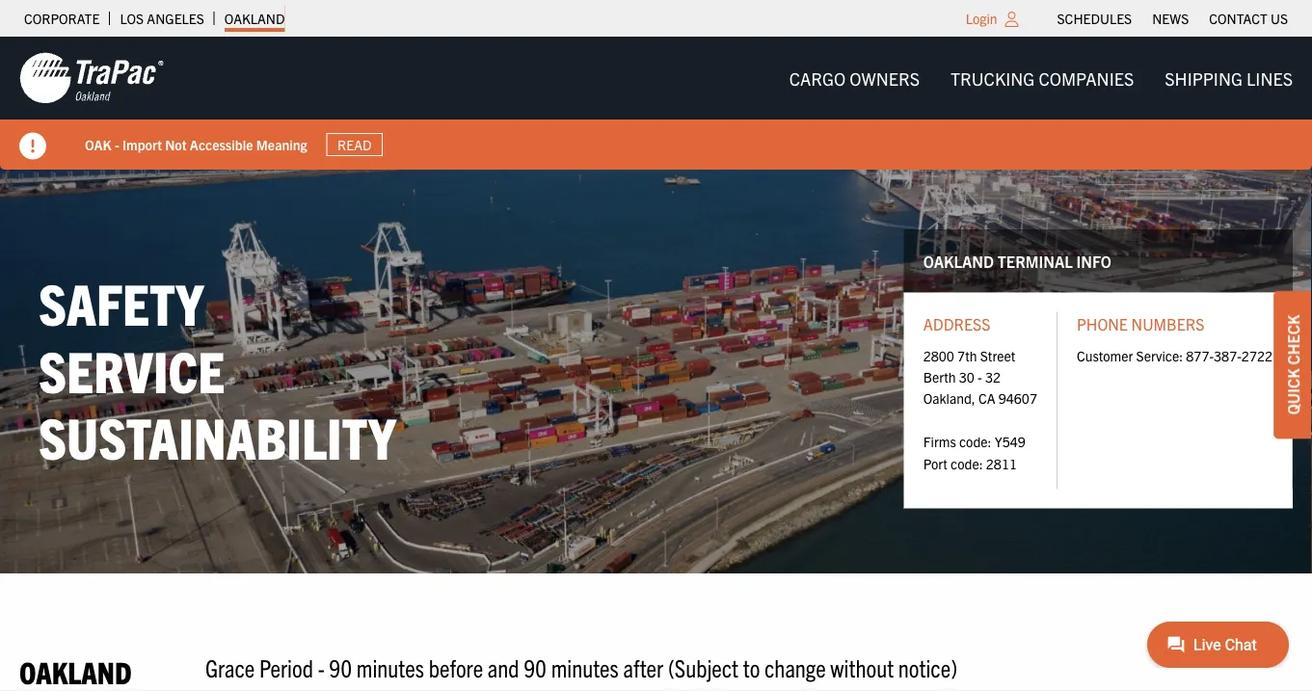 Task type: locate. For each thing, give the bounding box(es) containing it.
accessible
[[190, 136, 253, 153]]

angeles
[[147, 10, 204, 27]]

1 horizontal spatial -
[[318, 652, 325, 683]]

1 vertical spatial oakland
[[924, 251, 994, 271]]

0 vertical spatial oakland
[[225, 10, 285, 27]]

period
[[259, 652, 313, 683]]

877-
[[1186, 347, 1214, 364]]

1 vertical spatial -
[[978, 368, 982, 385]]

0 vertical spatial -
[[115, 136, 119, 153]]

387-
[[1214, 347, 1242, 364]]

berth
[[924, 368, 956, 385]]

to
[[743, 652, 760, 683]]

us
[[1271, 10, 1288, 27]]

service:
[[1137, 347, 1183, 364]]

address
[[924, 315, 991, 334]]

menu bar down light "icon"
[[774, 59, 1309, 98]]

2 vertical spatial oakland
[[19, 653, 132, 690]]

2 horizontal spatial oakland
[[924, 251, 994, 271]]

trucking companies
[[951, 67, 1134, 89]]

1 minutes from the left
[[357, 652, 424, 683]]

oakland,
[[924, 390, 976, 407]]

banner
[[0, 37, 1312, 170]]

login
[[966, 10, 998, 27]]

menu bar
[[1047, 5, 1298, 32], [774, 59, 1309, 98]]

minutes
[[357, 652, 424, 683], [551, 652, 619, 683]]

oakland link
[[225, 5, 285, 32]]

90 right and
[[524, 652, 547, 683]]

oakland
[[225, 10, 285, 27], [924, 251, 994, 271], [19, 653, 132, 690]]

1 horizontal spatial 90
[[524, 652, 547, 683]]

sustainability
[[39, 401, 396, 471]]

cargo owners link
[[774, 59, 935, 98]]

info
[[1077, 251, 1112, 271]]

- right period
[[318, 652, 325, 683]]

code: up 2811 at the right bottom of page
[[959, 433, 992, 450]]

1 vertical spatial menu bar
[[774, 59, 1309, 98]]

minutes left before
[[357, 652, 424, 683]]

7th
[[958, 347, 977, 364]]

minutes left after
[[551, 652, 619, 683]]

los angeles link
[[120, 5, 204, 32]]

oakland for oakland terminal info
[[924, 251, 994, 271]]

0 horizontal spatial -
[[115, 136, 119, 153]]

menu bar containing cargo owners
[[774, 59, 1309, 98]]

code: right port
[[951, 455, 983, 472]]

0 horizontal spatial minutes
[[357, 652, 424, 683]]

menu bar containing schedules
[[1047, 5, 1298, 32]]

safety service sustainability
[[39, 267, 396, 471]]

90
[[329, 652, 352, 683], [524, 652, 547, 683]]

grace
[[205, 652, 255, 683]]

grace period - 90 minutes before and 90 minutes after (subject to change without notice)
[[205, 652, 958, 683]]

cargo owners
[[789, 67, 920, 89]]

quick check
[[1283, 315, 1303, 415]]

2 vertical spatial -
[[318, 652, 325, 683]]

companies
[[1039, 67, 1134, 89]]

0 vertical spatial menu bar
[[1047, 5, 1298, 32]]

90 right period
[[329, 652, 352, 683]]

2800 7th street berth 30 - 32 oakland, ca 94607
[[924, 347, 1038, 407]]

2 horizontal spatial -
[[978, 368, 982, 385]]

- right oak
[[115, 136, 119, 153]]

menu bar up shipping on the right of page
[[1047, 5, 1298, 32]]

oak - import not accessible meaning
[[85, 136, 307, 153]]

2811
[[986, 455, 1017, 472]]

notice)
[[899, 652, 958, 683]]

trucking
[[951, 67, 1035, 89]]

not
[[165, 136, 187, 153]]

news link
[[1152, 5, 1189, 32]]

code:
[[959, 433, 992, 450], [951, 455, 983, 472]]

1 90 from the left
[[329, 652, 352, 683]]

0 vertical spatial code:
[[959, 433, 992, 450]]

read link
[[327, 133, 383, 156]]

- right 30
[[978, 368, 982, 385]]

0 horizontal spatial 90
[[329, 652, 352, 683]]

-
[[115, 136, 119, 153], [978, 368, 982, 385], [318, 652, 325, 683]]

corporate link
[[24, 5, 100, 32]]

1 horizontal spatial oakland
[[225, 10, 285, 27]]

shipping lines link
[[1150, 59, 1309, 98]]

1 horizontal spatial minutes
[[551, 652, 619, 683]]

quick
[[1283, 369, 1303, 415]]

corporate
[[24, 10, 100, 27]]

lines
[[1247, 67, 1293, 89]]

contact us link
[[1209, 5, 1288, 32]]

before
[[429, 652, 483, 683]]



Task type: vqa. For each thing, say whether or not it's contained in the screenshot.
menu bar
yes



Task type: describe. For each thing, give the bounding box(es) containing it.
1 vertical spatial code:
[[951, 455, 983, 472]]

oakland image
[[19, 51, 164, 105]]

customer service: 877-387-2722
[[1077, 347, 1273, 364]]

los angeles
[[120, 10, 204, 27]]

firms
[[924, 433, 956, 450]]

change
[[765, 652, 826, 683]]

quick check link
[[1274, 291, 1312, 439]]

solid image
[[19, 133, 46, 160]]

phone numbers
[[1077, 315, 1205, 334]]

firms code:  y549 port code:  2811
[[924, 433, 1026, 472]]

schedules link
[[1057, 5, 1132, 32]]

login link
[[966, 10, 998, 27]]

news
[[1152, 10, 1189, 27]]

read
[[338, 136, 372, 153]]

without
[[831, 652, 894, 683]]

2800
[[924, 347, 955, 364]]

contact us
[[1209, 10, 1288, 27]]

after
[[623, 652, 664, 683]]

32
[[985, 368, 1001, 385]]

owners
[[850, 67, 920, 89]]

los
[[120, 10, 144, 27]]

94607
[[999, 390, 1038, 407]]

30
[[959, 368, 975, 385]]

- inside 2800 7th street berth 30 - 32 oakland, ca 94607
[[978, 368, 982, 385]]

2 90 from the left
[[524, 652, 547, 683]]

2722
[[1242, 347, 1273, 364]]

numbers
[[1132, 315, 1205, 334]]

ca
[[979, 390, 996, 407]]

oakland terminal info
[[924, 251, 1112, 271]]

port
[[924, 455, 948, 472]]

2 minutes from the left
[[551, 652, 619, 683]]

terminal
[[998, 251, 1073, 271]]

safety
[[39, 267, 204, 337]]

customer
[[1077, 347, 1133, 364]]

street
[[980, 347, 1016, 364]]

y549
[[995, 433, 1026, 450]]

oakland for oakland link
[[225, 10, 285, 27]]

phone
[[1077, 315, 1128, 334]]

light image
[[1005, 12, 1019, 27]]

shipping lines
[[1165, 67, 1293, 89]]

contact
[[1209, 10, 1268, 27]]

shipping
[[1165, 67, 1243, 89]]

meaning
[[256, 136, 307, 153]]

and
[[488, 652, 519, 683]]

cargo
[[789, 67, 846, 89]]

0 horizontal spatial oakland
[[19, 653, 132, 690]]

check
[[1283, 315, 1303, 365]]

import
[[122, 136, 162, 153]]

trucking companies link
[[935, 59, 1150, 98]]

oak
[[85, 136, 112, 153]]

(subject
[[668, 652, 739, 683]]

banner containing cargo owners
[[0, 37, 1312, 170]]

schedules
[[1057, 10, 1132, 27]]

service
[[39, 334, 225, 404]]



